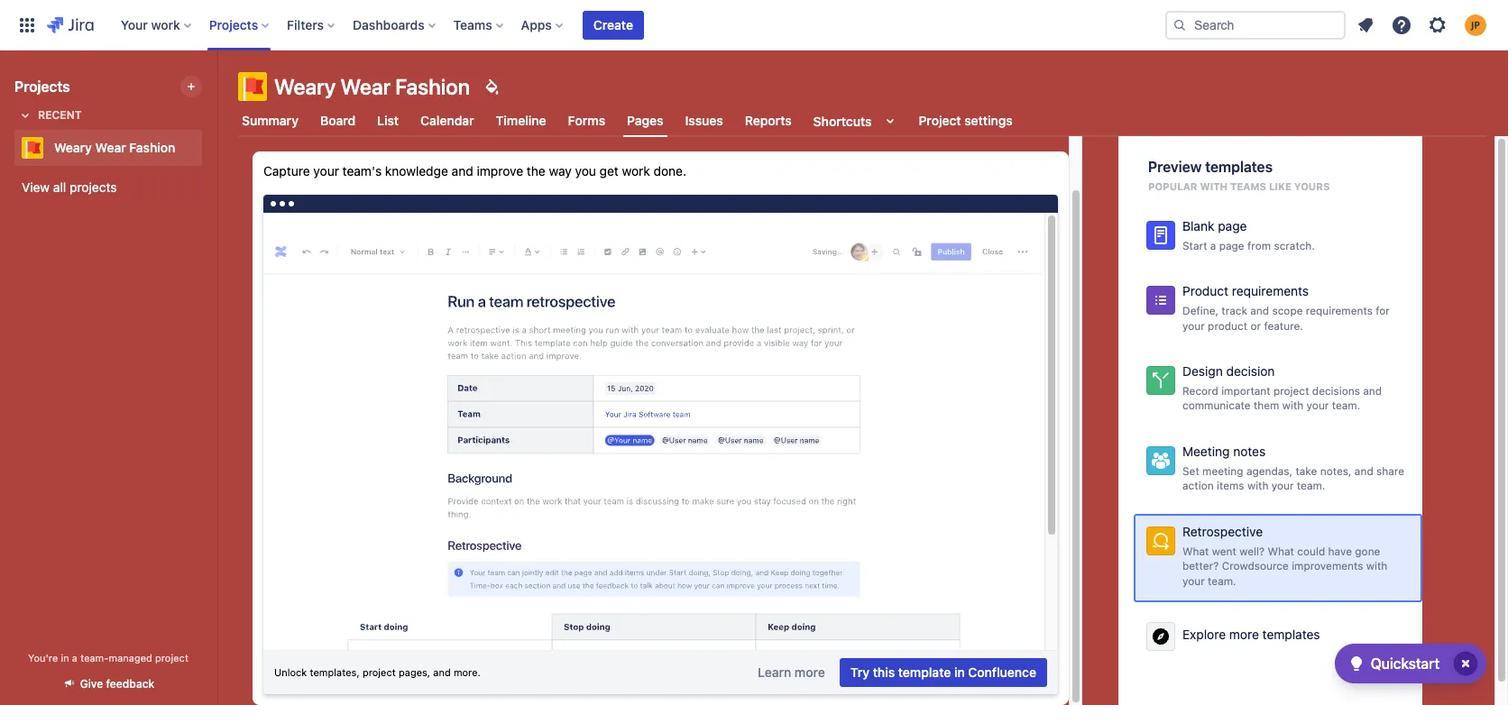 Task type: vqa. For each thing, say whether or not it's contained in the screenshot.
gone
yes



Task type: describe. For each thing, give the bounding box(es) containing it.
you
[[575, 163, 596, 179]]

add to starred image
[[197, 137, 218, 159]]

improve
[[477, 163, 523, 179]]

team. for meeting notes
[[1297, 479, 1326, 493]]

scratch.
[[1274, 239, 1315, 252]]

projects button
[[204, 10, 276, 39]]

set background color image
[[481, 76, 503, 97]]

this
[[873, 665, 895, 680]]

appswitcher icon image
[[16, 14, 38, 36]]

your left team's
[[313, 163, 339, 179]]

get
[[600, 163, 619, 179]]

forms link
[[564, 105, 609, 137]]

preview templates popular with teams like yours
[[1148, 159, 1330, 192]]

apps
[[521, 17, 552, 32]]

list
[[377, 113, 399, 128]]

retrospective
[[1183, 524, 1263, 539]]

all
[[53, 180, 66, 195]]

dashboards
[[353, 17, 425, 32]]

yours
[[1294, 180, 1330, 192]]

you're in a team-managed project
[[28, 652, 188, 664]]

meeting
[[1203, 464, 1244, 478]]

view all projects
[[22, 180, 117, 195]]

projects
[[70, 180, 117, 195]]

projects inside dropdown button
[[209, 17, 258, 32]]

2 what from the left
[[1268, 544, 1294, 558]]

team. for retrospective
[[1208, 575, 1236, 588]]

summary link
[[238, 105, 302, 137]]

work inside popup button
[[151, 17, 180, 32]]

went
[[1212, 544, 1237, 558]]

settings
[[965, 113, 1013, 128]]

help image
[[1391, 14, 1413, 36]]

templates inside preview templates popular with teams like yours
[[1205, 159, 1273, 175]]

well?
[[1240, 544, 1265, 558]]

notifications image
[[1355, 14, 1377, 36]]

your inside retrospective what went well? what could have gone better? crowdsource improvements with your team.
[[1183, 575, 1205, 588]]

check image
[[1346, 653, 1367, 675]]

for
[[1376, 304, 1390, 317]]

give feedback
[[80, 677, 155, 691]]

filters button
[[282, 10, 342, 39]]

decisions
[[1312, 384, 1360, 398]]

project settings
[[919, 113, 1013, 128]]

issues
[[685, 113, 723, 128]]

teams
[[453, 17, 492, 32]]

meeting notes set meeting agendas, take notes, and share action items with your team.
[[1183, 444, 1405, 493]]

team-
[[80, 652, 109, 664]]

meeting notes image
[[1150, 450, 1172, 472]]

track
[[1222, 304, 1248, 317]]

your inside meeting notes set meeting agendas, take notes, and share action items with your team.
[[1272, 479, 1294, 493]]

retrospective what went well? what could have gone better? crowdsource improvements with your team.
[[1183, 524, 1388, 588]]

more image
[[1150, 626, 1172, 647]]

shortcuts
[[813, 113, 872, 129]]

project settings link
[[915, 105, 1016, 137]]

collapse recent projects image
[[14, 105, 36, 126]]

create
[[593, 17, 633, 32]]

teams button
[[448, 10, 510, 39]]

1 horizontal spatial wear
[[341, 74, 391, 99]]

0 horizontal spatial project
[[155, 652, 188, 664]]

capture your team's knowledge and improve the way you get work done.
[[263, 163, 686, 179]]

and for improve
[[452, 163, 473, 179]]

0 vertical spatial page
[[1218, 218, 1247, 234]]

give
[[80, 677, 103, 691]]

more for learn
[[795, 665, 825, 680]]

view all projects link
[[14, 171, 202, 204]]

like
[[1269, 180, 1292, 192]]

product requirements image
[[1150, 290, 1172, 311]]

notes,
[[1320, 464, 1352, 478]]

meeting
[[1183, 444, 1230, 459]]

capture
[[263, 163, 310, 179]]

product requirements define, track and scope requirements for your product or feature.
[[1183, 283, 1390, 332]]

2 vertical spatial project
[[362, 667, 396, 678]]

quickstart button
[[1335, 644, 1487, 684]]

decision
[[1226, 364, 1275, 379]]

with inside preview templates popular with teams like yours
[[1200, 180, 1228, 192]]

teams
[[1231, 180, 1266, 192]]

weary wear fashion link
[[14, 130, 195, 166]]

blank image
[[1150, 225, 1172, 246]]

calendar
[[420, 113, 474, 128]]

list link
[[374, 105, 402, 137]]

dashboards button
[[347, 10, 443, 39]]

calendar link
[[417, 105, 478, 137]]

more.
[[454, 667, 481, 678]]

feedback
[[106, 677, 155, 691]]

them
[[1254, 399, 1280, 413]]

feature.
[[1264, 319, 1303, 332]]

and for more.
[[433, 667, 451, 678]]

could
[[1297, 544, 1325, 558]]

quickstart
[[1371, 656, 1440, 672]]

create button
[[583, 10, 644, 39]]

your profile and settings image
[[1465, 14, 1487, 36]]



Task type: locate. For each thing, give the bounding box(es) containing it.
have
[[1328, 544, 1352, 558]]

with inside retrospective what went well? what could have gone better? crowdsource improvements with your team.
[[1366, 559, 1388, 573]]

pages
[[627, 113, 664, 128]]

more for explore
[[1229, 627, 1259, 642]]

templates down crowdsource
[[1263, 627, 1320, 642]]

team. inside retrospective what went well? what could have gone better? crowdsource improvements with your team.
[[1208, 575, 1236, 588]]

1 horizontal spatial a
[[1210, 239, 1216, 252]]

product
[[1208, 319, 1248, 332]]

0 horizontal spatial projects
[[14, 78, 70, 95]]

board link
[[317, 105, 359, 137]]

team. down better?
[[1208, 575, 1236, 588]]

record
[[1183, 384, 1219, 398]]

1 horizontal spatial fashion
[[395, 74, 470, 99]]

summary
[[242, 113, 299, 128]]

more inside button
[[795, 665, 825, 680]]

blank
[[1183, 218, 1215, 234]]

1 what from the left
[[1183, 544, 1209, 558]]

a left team-
[[72, 652, 78, 664]]

and left share in the bottom right of the page
[[1355, 464, 1374, 478]]

your down 'decisions'
[[1307, 399, 1329, 413]]

2 vertical spatial team.
[[1208, 575, 1236, 588]]

product
[[1183, 283, 1229, 299]]

weary wear fashion
[[274, 74, 470, 99], [54, 140, 175, 155]]

your work button
[[115, 10, 198, 39]]

tab list
[[227, 105, 1497, 137]]

and inside design decision record important project decisions and communicate them with your team.
[[1363, 384, 1382, 398]]

templates up teams in the top right of the page
[[1205, 159, 1273, 175]]

0 horizontal spatial work
[[151, 17, 180, 32]]

gone
[[1355, 544, 1381, 558]]

shortcuts button
[[810, 105, 904, 137]]

managed
[[109, 652, 152, 664]]

1 horizontal spatial work
[[622, 163, 650, 179]]

work right your
[[151, 17, 180, 32]]

define,
[[1183, 304, 1219, 317]]

unlock templates, project pages, and more.
[[274, 667, 481, 678]]

confluence
[[968, 665, 1036, 680]]

apps button
[[516, 10, 570, 39]]

popular
[[1148, 180, 1198, 192]]

team's
[[343, 163, 382, 179]]

0 horizontal spatial wear
[[95, 140, 126, 155]]

team. inside design decision record important project decisions and communicate them with your team.
[[1332, 399, 1361, 413]]

and inside the product requirements define, track and scope requirements for your product or feature.
[[1251, 304, 1269, 317]]

0 vertical spatial team.
[[1332, 399, 1361, 413]]

0 horizontal spatial more
[[795, 665, 825, 680]]

learn more button
[[747, 659, 836, 687]]

0 horizontal spatial what
[[1183, 544, 1209, 558]]

1 horizontal spatial more
[[1229, 627, 1259, 642]]

1 horizontal spatial project
[[362, 667, 396, 678]]

0 vertical spatial more
[[1229, 627, 1259, 642]]

0 horizontal spatial weary
[[54, 140, 92, 155]]

page right blank on the top right
[[1218, 218, 1247, 234]]

0 vertical spatial work
[[151, 17, 180, 32]]

fashion left add to starred image
[[129, 140, 175, 155]]

in
[[61, 652, 69, 664], [954, 665, 965, 680]]

or
[[1251, 319, 1261, 332]]

projects
[[209, 17, 258, 32], [14, 78, 70, 95]]

with inside meeting notes set meeting agendas, take notes, and share action items with your team.
[[1247, 479, 1269, 493]]

project right managed at bottom left
[[155, 652, 188, 664]]

your down agendas,
[[1272, 479, 1294, 493]]

search image
[[1173, 18, 1187, 32]]

primary element
[[11, 0, 1165, 50]]

your work
[[121, 17, 180, 32]]

0 vertical spatial project
[[1274, 384, 1309, 398]]

in inside button
[[954, 665, 965, 680]]

1 horizontal spatial what
[[1268, 544, 1294, 558]]

try this template in confluence button
[[840, 659, 1047, 687]]

sidebar navigation image
[[197, 72, 236, 108]]

templates inside explore more templates button
[[1263, 627, 1320, 642]]

2 horizontal spatial team.
[[1332, 399, 1361, 413]]

weary
[[274, 74, 336, 99], [54, 140, 92, 155]]

you're
[[28, 652, 58, 664]]

dismiss quickstart image
[[1451, 650, 1480, 678]]

with left teams in the top right of the page
[[1200, 180, 1228, 192]]

board
[[320, 113, 356, 128]]

unlock
[[274, 667, 307, 678]]

done.
[[654, 163, 686, 179]]

weary down the recent
[[54, 140, 92, 155]]

0 vertical spatial fashion
[[395, 74, 470, 99]]

0 horizontal spatial fashion
[[129, 140, 175, 155]]

0 vertical spatial requirements
[[1232, 283, 1309, 299]]

design
[[1183, 364, 1223, 379]]

with down agendas,
[[1247, 479, 1269, 493]]

your down better?
[[1183, 575, 1205, 588]]

weary wear fashion up list at the left of the page
[[274, 74, 470, 99]]

agendas,
[[1247, 464, 1293, 478]]

blank page start a page from scratch.
[[1183, 218, 1315, 252]]

page left 'from'
[[1219, 239, 1245, 252]]

1 vertical spatial wear
[[95, 140, 126, 155]]

1 horizontal spatial weary
[[274, 74, 336, 99]]

wear up the "view all projects" link
[[95, 140, 126, 155]]

explore more templates button
[[1134, 609, 1423, 664]]

and left improve
[[452, 163, 473, 179]]

0 horizontal spatial a
[[72, 652, 78, 664]]

team. down take
[[1297, 479, 1326, 493]]

try this template in confluence
[[851, 665, 1036, 680]]

1 vertical spatial weary
[[54, 140, 92, 155]]

more
[[1229, 627, 1259, 642], [795, 665, 825, 680]]

1 vertical spatial projects
[[14, 78, 70, 95]]

retrospective image
[[1150, 530, 1172, 552]]

requirements up scope
[[1232, 283, 1309, 299]]

in right template
[[954, 665, 965, 680]]

a inside blank page start a page from scratch.
[[1210, 239, 1216, 252]]

tab list containing pages
[[227, 105, 1497, 137]]

what right well?
[[1268, 544, 1294, 558]]

with inside design decision record important project decisions and communicate them with your team.
[[1283, 399, 1304, 413]]

preview
[[1148, 159, 1202, 175]]

reports link
[[741, 105, 795, 137]]

0 vertical spatial weary wear fashion
[[274, 74, 470, 99]]

scope
[[1272, 304, 1303, 317]]

items
[[1217, 479, 1244, 493]]

important
[[1222, 384, 1271, 398]]

1 vertical spatial in
[[954, 665, 965, 680]]

project
[[1274, 384, 1309, 398], [155, 652, 188, 664], [362, 667, 396, 678]]

Search field
[[1165, 10, 1346, 39]]

banner containing your work
[[0, 0, 1508, 51]]

0 vertical spatial weary
[[274, 74, 336, 99]]

explore
[[1183, 627, 1226, 642]]

and inside meeting notes set meeting agendas, take notes, and share action items with your team.
[[1355, 464, 1374, 478]]

try
[[851, 665, 870, 680]]

0 vertical spatial templates
[[1205, 159, 1273, 175]]

more inside button
[[1229, 627, 1259, 642]]

action
[[1183, 479, 1214, 493]]

start
[[1183, 239, 1207, 252]]

1 vertical spatial a
[[72, 652, 78, 664]]

communicate
[[1183, 399, 1251, 413]]

requirements left for
[[1306, 304, 1373, 317]]

and for scope
[[1251, 304, 1269, 317]]

team. inside meeting notes set meeting agendas, take notes, and share action items with your team.
[[1297, 479, 1326, 493]]

0 horizontal spatial weary wear fashion
[[54, 140, 175, 155]]

a right "start"
[[1210, 239, 1216, 252]]

what up better?
[[1183, 544, 1209, 558]]

1 vertical spatial weary wear fashion
[[54, 140, 175, 155]]

and left more.
[[433, 667, 451, 678]]

1 vertical spatial more
[[795, 665, 825, 680]]

decision image
[[1150, 370, 1172, 392]]

1 vertical spatial team.
[[1297, 479, 1326, 493]]

0 vertical spatial projects
[[209, 17, 258, 32]]

with down gone
[[1366, 559, 1388, 573]]

timeline link
[[492, 105, 550, 137]]

view
[[22, 180, 50, 195]]

more right learn
[[795, 665, 825, 680]]

project
[[919, 113, 961, 128]]

projects up the recent
[[14, 78, 70, 95]]

1 horizontal spatial projects
[[209, 17, 258, 32]]

[object object] confluence template image
[[263, 213, 1045, 705]]

0 horizontal spatial team.
[[1208, 575, 1236, 588]]

and up or
[[1251, 304, 1269, 317]]

more right explore
[[1229, 627, 1259, 642]]

templates
[[1205, 159, 1273, 175], [1263, 627, 1320, 642]]

fashion up calendar in the top left of the page
[[395, 74, 470, 99]]

in right you're
[[61, 652, 69, 664]]

with
[[1200, 180, 1228, 192], [1283, 399, 1304, 413], [1247, 479, 1269, 493], [1366, 559, 1388, 573]]

0 vertical spatial in
[[61, 652, 69, 664]]

project left pages,
[[362, 667, 396, 678]]

your inside design decision record important project decisions and communicate them with your team.
[[1307, 399, 1329, 413]]

1 vertical spatial fashion
[[129, 140, 175, 155]]

1 horizontal spatial in
[[954, 665, 965, 680]]

with right them
[[1283, 399, 1304, 413]]

improvements
[[1292, 559, 1363, 573]]

banner
[[0, 0, 1508, 51]]

the
[[527, 163, 546, 179]]

1 horizontal spatial team.
[[1297, 479, 1326, 493]]

1 vertical spatial project
[[155, 652, 188, 664]]

take
[[1296, 464, 1317, 478]]

your down define,
[[1183, 319, 1205, 332]]

issues link
[[682, 105, 727, 137]]

1 vertical spatial work
[[622, 163, 650, 179]]

what
[[1183, 544, 1209, 558], [1268, 544, 1294, 558]]

template
[[898, 665, 951, 680]]

your
[[121, 17, 148, 32]]

your inside the product requirements define, track and scope requirements for your product or feature.
[[1183, 319, 1205, 332]]

1 vertical spatial requirements
[[1306, 304, 1373, 317]]

projects up sidebar navigation icon
[[209, 17, 258, 32]]

pages,
[[399, 667, 430, 678]]

templates,
[[310, 667, 360, 678]]

timeline
[[496, 113, 546, 128]]

0 horizontal spatial in
[[61, 652, 69, 664]]

1 horizontal spatial weary wear fashion
[[274, 74, 470, 99]]

wear up list at the left of the page
[[341, 74, 391, 99]]

jira image
[[47, 14, 94, 36], [47, 14, 94, 36]]

team.
[[1332, 399, 1361, 413], [1297, 479, 1326, 493], [1208, 575, 1236, 588]]

weary up the board
[[274, 74, 336, 99]]

design decision record important project decisions and communicate them with your team.
[[1183, 364, 1382, 413]]

project up them
[[1274, 384, 1309, 398]]

create project image
[[184, 79, 198, 94]]

settings image
[[1427, 14, 1449, 36]]

and right 'decisions'
[[1363, 384, 1382, 398]]

reports
[[745, 113, 792, 128]]

0 vertical spatial wear
[[341, 74, 391, 99]]

team. down 'decisions'
[[1332, 399, 1361, 413]]

2 horizontal spatial project
[[1274, 384, 1309, 398]]

crowdsource
[[1222, 559, 1289, 573]]

weary wear fashion up the "view all projects" link
[[54, 140, 175, 155]]

set
[[1183, 464, 1200, 478]]

work right get at the top left of page
[[622, 163, 650, 179]]

project inside design decision record important project decisions and communicate them with your team.
[[1274, 384, 1309, 398]]

1 vertical spatial templates
[[1263, 627, 1320, 642]]

learn
[[758, 665, 791, 680]]

0 vertical spatial a
[[1210, 239, 1216, 252]]

1 vertical spatial page
[[1219, 239, 1245, 252]]



